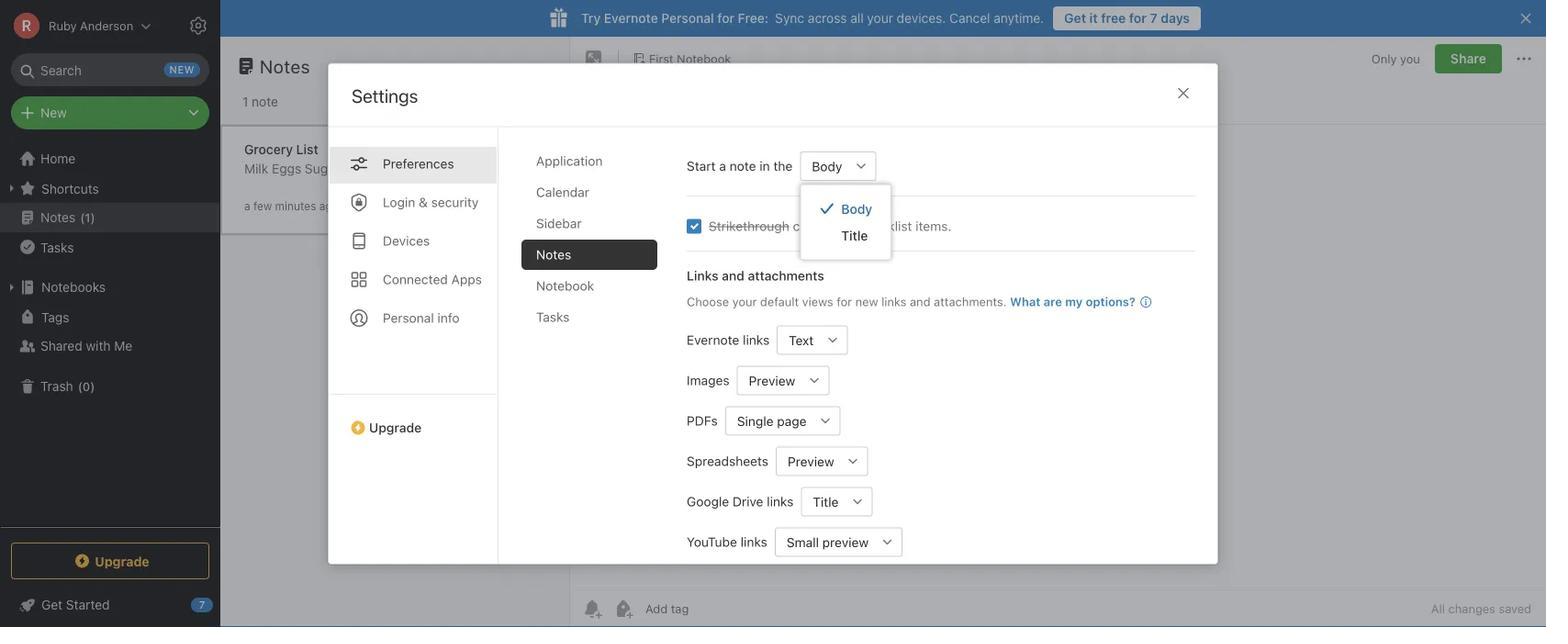 Task type: locate. For each thing, give the bounding box(es) containing it.
preview up "single page"
[[749, 372, 796, 388]]

calendar tab
[[522, 177, 658, 207]]

1 horizontal spatial for
[[837, 294, 852, 308]]

1 horizontal spatial 1
[[242, 94, 248, 109]]

( right trash
[[78, 380, 83, 393]]

0 horizontal spatial for
[[718, 11, 735, 26]]

( inside trash ( 0 )
[[78, 380, 83, 393]]

body up the title link
[[842, 201, 873, 217]]

title
[[842, 228, 868, 243], [813, 494, 839, 509]]

0 vertical spatial a
[[719, 158, 726, 173]]

images
[[687, 372, 730, 387]]

and left attachments. at the top right of page
[[910, 294, 931, 308]]

0 vertical spatial upgrade
[[369, 420, 422, 435]]

1 horizontal spatial personal
[[662, 11, 714, 26]]

1 inside note list element
[[242, 94, 248, 109]]

evernote down choose
[[687, 332, 740, 347]]

new button
[[11, 96, 209, 129]]

1 horizontal spatial notes
[[260, 55, 310, 77]]

0 vertical spatial preview
[[749, 372, 796, 388]]

0 vertical spatial 1
[[242, 94, 248, 109]]

preview inside choose default view option for images field
[[749, 372, 796, 388]]

Choose default view option for YouTube links field
[[775, 527, 903, 556]]

0 horizontal spatial title
[[813, 494, 839, 509]]

sidebar tab
[[522, 208, 658, 238]]

apps
[[452, 271, 482, 286]]

personal info
[[383, 310, 460, 325]]

0 horizontal spatial your
[[733, 294, 757, 308]]

google
[[687, 493, 729, 509]]

1 vertical spatial note
[[730, 158, 756, 173]]

0 vertical spatial body
[[812, 158, 843, 173]]

) for trash
[[90, 380, 95, 393]]

(
[[80, 211, 85, 224], [78, 380, 83, 393]]

shortcuts
[[41, 181, 99, 196]]

0 horizontal spatial and
[[722, 268, 745, 283]]

in
[[760, 158, 770, 173]]

preview button up single page button
[[737, 365, 800, 395]]

1 vertical spatial evernote
[[687, 332, 740, 347]]

it
[[1090, 11, 1098, 26]]

get it free for 7 days button
[[1054, 6, 1201, 30]]

tasks down notes ( 1 )
[[40, 239, 74, 255]]

( inside notes ( 1 )
[[80, 211, 85, 224]]

drive
[[733, 493, 764, 509]]

1 vertical spatial body
[[842, 201, 873, 217]]

saved
[[1499, 602, 1532, 616]]

checklist
[[860, 218, 912, 233]]

start a note in the
[[687, 158, 793, 173]]

0 vertical spatial note
[[252, 94, 278, 109]]

only you
[[1372, 52, 1421, 65]]

your right all
[[867, 11, 894, 26]]

0 horizontal spatial 1
[[85, 211, 90, 224]]

1 vertical spatial upgrade
[[95, 554, 149, 569]]

expand note image
[[583, 48, 605, 70]]

share
[[1451, 51, 1487, 66]]

1 horizontal spatial evernote
[[687, 332, 740, 347]]

your
[[867, 11, 894, 26], [733, 294, 757, 308]]

evernote links
[[687, 332, 770, 347]]

tab list for application
[[329, 127, 499, 564]]

1 vertical spatial your
[[733, 294, 757, 308]]

links right drive
[[767, 493, 794, 509]]

) right trash
[[90, 380, 95, 393]]

1 vertical spatial preview button
[[776, 446, 839, 476]]

and right "links"
[[722, 268, 745, 283]]

application tab
[[522, 145, 658, 176]]

0 vertical spatial preview button
[[737, 365, 800, 395]]

0 vertical spatial notebook
[[677, 52, 731, 65]]

devices
[[383, 233, 430, 248]]

) inside notes ( 1 )
[[90, 211, 95, 224]]

home link
[[0, 144, 220, 174]]

1 up grocery
[[242, 94, 248, 109]]

for left 7 on the top right of the page
[[1130, 11, 1147, 26]]

0 horizontal spatial tab list
[[329, 127, 499, 564]]

0 vertical spatial )
[[90, 211, 95, 224]]

1 horizontal spatial title
[[842, 228, 868, 243]]

milk eggs sugar cheese
[[244, 161, 388, 176]]

tab list containing preferences
[[329, 127, 499, 564]]

items.
[[916, 218, 952, 233]]

small preview
[[787, 534, 869, 549]]

1
[[242, 94, 248, 109], [85, 211, 90, 224]]

( down shortcuts
[[80, 211, 85, 224]]

1 horizontal spatial and
[[910, 294, 931, 308]]

links left text 'button'
[[743, 332, 770, 347]]

connected apps
[[383, 271, 482, 286]]

calendar
[[536, 184, 590, 199]]

1 horizontal spatial upgrade button
[[329, 393, 498, 442]]

0 horizontal spatial notes
[[40, 210, 76, 225]]

note list element
[[220, 37, 570, 627]]

0 vertical spatial title
[[842, 228, 868, 243]]

title link
[[801, 222, 891, 248]]

0 vertical spatial notes
[[260, 55, 310, 77]]

trash
[[40, 379, 73, 394]]

0 horizontal spatial upgrade button
[[11, 543, 209, 580]]

grocery
[[244, 142, 293, 157]]

1 down shortcuts
[[85, 211, 90, 224]]

evernote right try
[[604, 11, 658, 26]]

0 horizontal spatial upgrade
[[95, 554, 149, 569]]

title inside dropdown list menu
[[842, 228, 868, 243]]

0 vertical spatial upgrade button
[[329, 393, 498, 442]]

) inside trash ( 0 )
[[90, 380, 95, 393]]

single page
[[737, 413, 807, 428]]

attachments.
[[934, 294, 1007, 308]]

0 vertical spatial evernote
[[604, 11, 658, 26]]

for for 7
[[1130, 11, 1147, 26]]

evernote
[[604, 11, 658, 26], [687, 332, 740, 347]]

try evernote personal for free: sync across all your devices. cancel anytime.
[[581, 11, 1044, 26]]

tasks
[[40, 239, 74, 255], [536, 309, 570, 324]]

0 horizontal spatial evernote
[[604, 11, 658, 26]]

a left few
[[244, 200, 250, 213]]

login & security
[[383, 194, 479, 209]]

all
[[1432, 602, 1446, 616]]

options?
[[1086, 294, 1136, 308]]

links right 'new'
[[882, 294, 907, 308]]

1 vertical spatial a
[[244, 200, 250, 213]]

1 vertical spatial title
[[813, 494, 839, 509]]

body link
[[801, 196, 891, 222]]

1 vertical spatial tasks
[[536, 309, 570, 324]]

me
[[114, 338, 132, 354]]

preview button
[[737, 365, 800, 395], [776, 446, 839, 476]]

tree containing home
[[0, 144, 220, 526]]

notebook inside button
[[677, 52, 731, 65]]

0 horizontal spatial personal
[[383, 310, 434, 325]]

title button
[[801, 487, 843, 516]]

home
[[40, 151, 76, 166]]

spreadsheets
[[687, 453, 769, 468]]

1 horizontal spatial notebook
[[677, 52, 731, 65]]

2 horizontal spatial for
[[1130, 11, 1147, 26]]

title down body link
[[842, 228, 868, 243]]

1 note
[[242, 94, 278, 109]]

1 horizontal spatial a
[[719, 158, 726, 173]]

tab list
[[329, 127, 499, 564], [522, 145, 672, 564]]

preview button up title button in the bottom of the page
[[776, 446, 839, 476]]

tree
[[0, 144, 220, 526]]

1 vertical spatial notebook
[[536, 278, 594, 293]]

get
[[1065, 11, 1087, 26]]

small
[[787, 534, 819, 549]]

notes up 1 note
[[260, 55, 310, 77]]

note left in
[[730, 158, 756, 173]]

( for notes
[[80, 211, 85, 224]]

links and attachments
[[687, 268, 824, 283]]

Choose default view option for Evernote links field
[[777, 325, 848, 354]]

1 ) from the top
[[90, 211, 95, 224]]

expand notebooks image
[[5, 280, 19, 295]]

notes down sidebar
[[536, 246, 571, 262]]

1 horizontal spatial upgrade
[[369, 420, 422, 435]]

free
[[1101, 11, 1126, 26]]

preview
[[749, 372, 796, 388], [788, 453, 835, 468]]

for inside get it free for 7 days 'button'
[[1130, 11, 1147, 26]]

tab list containing application
[[522, 145, 672, 564]]

notes down shortcuts
[[40, 210, 76, 225]]

for left free:
[[718, 11, 735, 26]]

links
[[882, 294, 907, 308], [743, 332, 770, 347], [767, 493, 794, 509], [741, 534, 768, 549]]

0 vertical spatial your
[[867, 11, 894, 26]]

notebook tab
[[522, 270, 658, 301]]

text button
[[777, 325, 819, 354]]

only
[[1372, 52, 1397, 65]]

strikethrough completed checklist items.
[[709, 218, 952, 233]]

Select422 checkbox
[[687, 218, 702, 233]]

my
[[1066, 294, 1083, 308]]

1 vertical spatial 1
[[85, 211, 90, 224]]

grocery list
[[244, 142, 318, 157]]

default
[[760, 294, 799, 308]]

notebook right first
[[677, 52, 731, 65]]

0 vertical spatial tasks
[[40, 239, 74, 255]]

1 vertical spatial (
[[78, 380, 83, 393]]

a
[[719, 158, 726, 173], [244, 200, 250, 213]]

list
[[296, 142, 318, 157]]

Note Editor text field
[[570, 125, 1547, 590]]

note up grocery
[[252, 94, 278, 109]]

a right the start
[[719, 158, 726, 173]]

body inside body button
[[812, 158, 843, 173]]

body right the at the top right of the page
[[812, 158, 843, 173]]

1 vertical spatial personal
[[383, 310, 434, 325]]

0 vertical spatial (
[[80, 211, 85, 224]]

2 ) from the top
[[90, 380, 95, 393]]

None search field
[[24, 53, 197, 86]]

1 vertical spatial and
[[910, 294, 931, 308]]

upgrade
[[369, 420, 422, 435], [95, 554, 149, 569]]

new
[[40, 105, 67, 120]]

preview inside field
[[788, 453, 835, 468]]

for left 'new'
[[837, 294, 852, 308]]

2 horizontal spatial notes
[[536, 246, 571, 262]]

notebook down notes tab
[[536, 278, 594, 293]]

1 vertical spatial preview
[[788, 453, 835, 468]]

changes
[[1449, 602, 1496, 616]]

preview up title button in the bottom of the page
[[788, 453, 835, 468]]

tab list for start a note in the
[[522, 145, 672, 564]]

personal down "connected"
[[383, 310, 434, 325]]

) down shortcuts button
[[90, 211, 95, 224]]

1 horizontal spatial tab list
[[522, 145, 672, 564]]

1 horizontal spatial tasks
[[536, 309, 570, 324]]

security
[[431, 194, 479, 209]]

2 vertical spatial notes
[[536, 246, 571, 262]]

completed
[[793, 218, 856, 233]]

tasks down notebook tab
[[536, 309, 570, 324]]

0 horizontal spatial notebook
[[536, 278, 594, 293]]

0 horizontal spatial tasks
[[40, 239, 74, 255]]

title up small preview button
[[813, 494, 839, 509]]

preview button for images
[[737, 365, 800, 395]]

personal up first notebook at the top
[[662, 11, 714, 26]]

your down links and attachments
[[733, 294, 757, 308]]

shared with me
[[40, 338, 132, 354]]

for for free:
[[718, 11, 735, 26]]

1 horizontal spatial note
[[730, 158, 756, 173]]

1 vertical spatial notes
[[40, 210, 76, 225]]

login
[[383, 194, 415, 209]]

0
[[83, 380, 90, 393]]

upgrade inside tab list
[[369, 420, 422, 435]]

1 horizontal spatial your
[[867, 11, 894, 26]]

shared
[[40, 338, 82, 354]]

0 vertical spatial and
[[722, 268, 745, 283]]

notes
[[260, 55, 310, 77], [40, 210, 76, 225], [536, 246, 571, 262]]

1 vertical spatial )
[[90, 380, 95, 393]]

0 horizontal spatial a
[[244, 200, 250, 213]]



Task type: describe. For each thing, give the bounding box(es) containing it.
preview button for spreadsheets
[[776, 446, 839, 476]]

free:
[[738, 11, 769, 26]]

choose your default views for new links and attachments.
[[687, 294, 1007, 308]]

Choose default view option for Images field
[[737, 365, 830, 395]]

few
[[253, 200, 272, 213]]

preview for images
[[749, 372, 796, 388]]

1 vertical spatial upgrade button
[[11, 543, 209, 580]]

tasks button
[[0, 232, 220, 262]]

with
[[86, 338, 111, 354]]

sugar
[[305, 161, 340, 176]]

tasks inside button
[[40, 239, 74, 255]]

cancel
[[950, 11, 991, 26]]

preview
[[823, 534, 869, 549]]

cheese
[[343, 161, 388, 176]]

sidebar
[[536, 215, 582, 230]]

upgrade button inside tab list
[[329, 393, 498, 442]]

youtube links
[[687, 534, 768, 549]]

attachments
[[748, 268, 824, 283]]

single page button
[[725, 406, 811, 435]]

tags button
[[0, 302, 220, 332]]

) for notes
[[90, 211, 95, 224]]

Search text field
[[24, 53, 197, 86]]

new
[[856, 294, 879, 308]]

&
[[419, 194, 428, 209]]

get it free for 7 days
[[1065, 11, 1190, 26]]

Choose default view option for Spreadsheets field
[[776, 446, 869, 476]]

body inside body link
[[842, 201, 873, 217]]

personal inside tab list
[[383, 310, 434, 325]]

pdfs
[[687, 413, 718, 428]]

7
[[1150, 11, 1158, 26]]

Choose default view option for Google Drive links field
[[801, 487, 873, 516]]

add tag image
[[613, 598, 635, 620]]

dropdown list menu
[[801, 196, 891, 248]]

choose
[[687, 294, 729, 308]]

views
[[802, 294, 834, 308]]

notebook inside tab
[[536, 278, 594, 293]]

close image
[[1173, 82, 1195, 104]]

info
[[438, 310, 460, 325]]

across
[[808, 11, 847, 26]]

notes ( 1 )
[[40, 210, 95, 225]]

you
[[1401, 52, 1421, 65]]

0 horizontal spatial note
[[252, 94, 278, 109]]

what
[[1010, 294, 1041, 308]]

note window element
[[570, 37, 1547, 627]]

add a reminder image
[[581, 598, 603, 620]]

1 inside notes ( 1 )
[[85, 211, 90, 224]]

ago
[[319, 200, 339, 213]]

notebooks link
[[0, 273, 220, 302]]

the
[[774, 158, 793, 173]]

all
[[851, 11, 864, 26]]

first notebook
[[649, 52, 731, 65]]

application
[[536, 153, 603, 168]]

single
[[737, 413, 774, 428]]

all changes saved
[[1432, 602, 1532, 616]]

preview for spreadsheets
[[788, 453, 835, 468]]

title inside title button
[[813, 494, 839, 509]]

first
[[649, 52, 674, 65]]

minutes
[[275, 200, 316, 213]]

strikethrough
[[709, 218, 790, 233]]

tasks inside tab
[[536, 309, 570, 324]]

settings image
[[187, 15, 209, 37]]

Choose default view option for PDFs field
[[725, 406, 841, 435]]

settings
[[352, 85, 418, 106]]

trash ( 0 )
[[40, 379, 95, 394]]

notes inside tab
[[536, 246, 571, 262]]

start
[[687, 158, 716, 173]]

eggs
[[272, 161, 301, 176]]

a inside note list element
[[244, 200, 250, 213]]

notes inside note list element
[[260, 55, 310, 77]]

tags
[[41, 309, 69, 324]]

try
[[581, 11, 601, 26]]

shared with me link
[[0, 332, 220, 361]]

youtube
[[687, 534, 737, 549]]

connected
[[383, 271, 448, 286]]

preferences
[[383, 155, 454, 171]]

milk
[[244, 161, 268, 176]]

are
[[1044, 294, 1062, 308]]

body button
[[800, 151, 847, 180]]

notes tab
[[522, 239, 658, 269]]

text
[[789, 332, 814, 347]]

anytime.
[[994, 11, 1044, 26]]

small preview button
[[775, 527, 874, 556]]

( for trash
[[78, 380, 83, 393]]

what are my options?
[[1010, 294, 1136, 308]]

links down drive
[[741, 534, 768, 549]]

sync
[[775, 11, 805, 26]]

Start a new note in the body or title. field
[[800, 151, 877, 180]]

page
[[777, 413, 807, 428]]

first notebook button
[[626, 46, 738, 72]]

share button
[[1435, 44, 1503, 73]]

tasks tab
[[522, 302, 658, 332]]

0 vertical spatial personal
[[662, 11, 714, 26]]

notes inside tree
[[40, 210, 76, 225]]

devices.
[[897, 11, 946, 26]]

a few minutes ago
[[244, 200, 339, 213]]

days
[[1161, 11, 1190, 26]]



Task type: vqa. For each thing, say whether or not it's contained in the screenshot.
'In 1 hour' on the left
no



